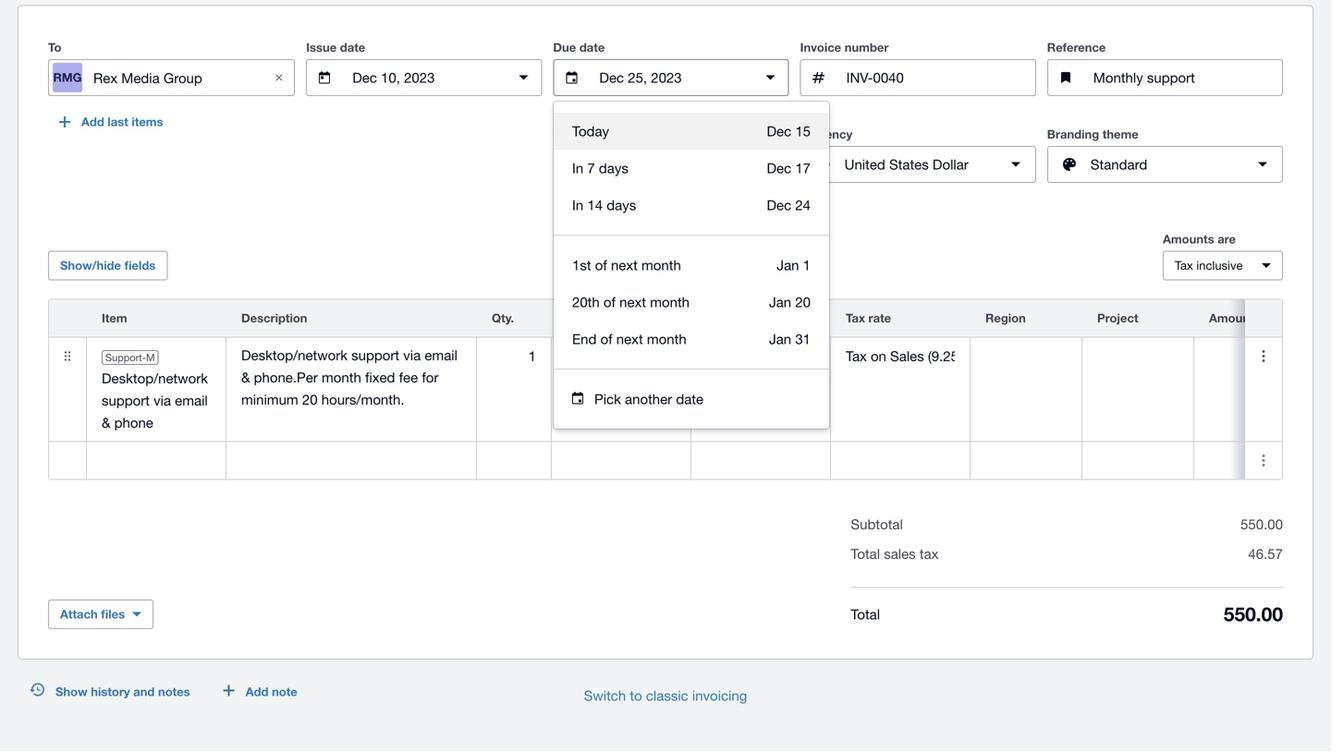 Task type: describe. For each thing, give the bounding box(es) containing it.
payments
[[593, 127, 649, 142]]

price field for quantity field for description text field
[[552, 443, 690, 478]]

more line item options element
[[1245, 300, 1282, 337]]

reference
[[1047, 40, 1106, 55]]

price
[[567, 311, 596, 325]]

show/hide
[[60, 258, 121, 273]]

online
[[553, 127, 590, 142]]

Description text field
[[226, 443, 476, 478]]

Issue date text field
[[351, 60, 498, 95]]

rate
[[868, 311, 891, 325]]

month for end of next month
[[647, 331, 686, 347]]

due
[[553, 40, 576, 55]]

email
[[175, 393, 208, 409]]

to
[[630, 688, 642, 704]]

dollar
[[933, 156, 969, 173]]

media
[[121, 70, 160, 86]]

close image
[[261, 59, 298, 96]]

in 7 days
[[572, 160, 628, 176]]

Due date text field
[[598, 60, 745, 95]]

drag and drop line image
[[49, 338, 86, 375]]

Invoice number text field
[[844, 60, 1035, 95]]

attach files
[[60, 607, 125, 622]]

amount field for more line item options image
[[1194, 339, 1331, 374]]

subtotal
[[851, 516, 903, 533]]

jan for jan 31
[[769, 331, 791, 347]]

jan 1
[[777, 257, 811, 273]]

more date options image
[[505, 59, 542, 96]]

show history and notes
[[55, 685, 190, 699]]

attach files button
[[48, 600, 153, 630]]

item
[[102, 311, 127, 325]]

manage button
[[553, 187, 607, 209]]

united states dollar
[[844, 156, 969, 173]]

attach
[[60, 607, 98, 622]]

14
[[587, 197, 603, 213]]

another
[[625, 391, 672, 407]]

add note button
[[212, 678, 309, 707]]

dec for dec 24
[[767, 197, 791, 213]]

dec for dec 15
[[767, 123, 791, 139]]

amounts
[[1163, 232, 1214, 246]]

tax inclusive
[[1175, 258, 1243, 273]]

add note
[[246, 685, 297, 699]]

dec 15
[[767, 123, 811, 139]]

support-
[[105, 352, 146, 364]]

15
[[795, 123, 811, 139]]

history
[[91, 685, 130, 699]]

support
[[102, 393, 150, 409]]

end of next month
[[572, 331, 686, 347]]

1 vertical spatial 550.00
[[1224, 603, 1283, 626]]

rex
[[93, 70, 117, 86]]

price field for quantity field for desktop/network support via email & phone.per month fixed fee for minimum 20 hours/month. text field
[[552, 339, 690, 374]]

1st of next month
[[572, 257, 681, 273]]

group containing today
[[554, 102, 829, 429]]

project-autocompleter text field
[[1082, 339, 1193, 374]]

jan 31
[[769, 331, 811, 347]]

next for end
[[616, 331, 643, 347]]

issue
[[306, 40, 337, 55]]

tax inclusive button
[[1163, 251, 1283, 281]]

24
[[795, 197, 811, 213]]

via
[[154, 393, 171, 409]]

Description text field
[[226, 338, 476, 417]]

dec for dec 17
[[767, 160, 791, 176]]

tax for tax inclusive
[[1175, 258, 1193, 273]]

amounts are
[[1163, 232, 1236, 246]]

invoice number element
[[800, 59, 1036, 96]]

group
[[163, 70, 202, 86]]

project
[[1097, 311, 1138, 325]]

invoicing
[[692, 688, 747, 704]]

&
[[102, 415, 110, 431]]

amount field for more line item options icon
[[1194, 443, 1331, 478]]

manage
[[561, 192, 600, 204]]

none field the tracking-categories-autocompleter
[[971, 338, 1081, 375]]

files
[[101, 607, 125, 622]]

standard
[[1091, 156, 1147, 173]]

more line item options image
[[1245, 442, 1282, 479]]

tax
[[920, 546, 939, 562]]

in for in 7 days
[[572, 160, 583, 176]]

united
[[844, 156, 885, 173]]

month for 1st of next month
[[642, 257, 681, 273]]



Task type: vqa. For each thing, say whether or not it's contained in the screenshot.


Task type: locate. For each thing, give the bounding box(es) containing it.
None field
[[87, 338, 226, 441], [831, 338, 970, 375], [971, 338, 1081, 375], [1082, 338, 1193, 375], [87, 442, 226, 479], [87, 338, 226, 441]]

last
[[108, 115, 128, 129]]

in 14 days
[[572, 197, 636, 213]]

1 vertical spatial jan
[[769, 294, 791, 310]]

add left last
[[81, 115, 104, 129]]

0 vertical spatial 550.00
[[1241, 516, 1283, 533]]

550.00
[[1241, 516, 1283, 533], [1224, 603, 1283, 626]]

standard button
[[1047, 146, 1283, 183]]

46.57
[[1248, 546, 1283, 562]]

0 vertical spatial dec
[[767, 123, 791, 139]]

show/hide fields button
[[48, 251, 168, 281]]

dec left 24
[[767, 197, 791, 213]]

amount
[[1209, 311, 1254, 325]]

date for due date
[[579, 40, 605, 55]]

Reference text field
[[1091, 60, 1282, 95]]

2 list box from the top
[[554, 235, 829, 369]]

rex media group
[[93, 70, 202, 86]]

1
[[803, 257, 811, 273]]

qty.
[[492, 311, 514, 325]]

tax
[[1175, 258, 1193, 273], [846, 311, 865, 325]]

tax inside invoice line item list element
[[846, 311, 865, 325]]

pick another date button
[[554, 381, 829, 418]]

notes
[[158, 685, 190, 699]]

tax for tax rate
[[846, 311, 865, 325]]

are
[[1218, 232, 1236, 246]]

next up end of next month
[[619, 294, 646, 310]]

0 vertical spatial price field
[[552, 339, 690, 374]]

dec left 17
[[767, 160, 791, 176]]

3 dec from the top
[[767, 197, 791, 213]]

to
[[48, 40, 61, 55]]

none field project-autocompleter
[[1082, 338, 1193, 375]]

days right 7
[[599, 160, 628, 176]]

Amount field
[[1194, 339, 1331, 374], [1194, 443, 1331, 478]]

date right due
[[579, 40, 605, 55]]

quantity field for desktop/network support via email & phone.per month fixed fee for minimum 20 hours/month. text field
[[477, 339, 551, 374]]

month
[[642, 257, 681, 273], [650, 294, 690, 310], [647, 331, 686, 347]]

invoice line item list element
[[48, 299, 1331, 480]]

0 vertical spatial total
[[851, 546, 880, 562]]

month for 20th of next month
[[650, 294, 690, 310]]

of right 1st
[[595, 257, 607, 273]]

days
[[599, 160, 628, 176], [607, 197, 636, 213]]

tax left rate
[[846, 311, 865, 325]]

2 quantity field from the top
[[477, 443, 551, 478]]

of
[[595, 257, 607, 273], [604, 294, 616, 310], [600, 331, 612, 347]]

20th of next month
[[572, 294, 690, 310]]

days for in 7 days
[[599, 160, 628, 176]]

1 vertical spatial days
[[607, 197, 636, 213]]

days right 14 in the top left of the page
[[607, 197, 636, 213]]

0 horizontal spatial tax
[[846, 311, 865, 325]]

tax rate
[[846, 311, 891, 325]]

Inventory item text field
[[87, 443, 226, 478]]

invoice
[[800, 40, 841, 55]]

date right "another"
[[676, 391, 704, 407]]

of for 1st
[[595, 257, 607, 273]]

total sales tax
[[851, 546, 939, 562]]

jan for jan 1
[[777, 257, 799, 273]]

none field tax rate
[[831, 338, 970, 375]]

20th
[[572, 294, 600, 310]]

1 amount field from the top
[[1194, 339, 1331, 374]]

jan 20
[[769, 294, 811, 310]]

in for in 14 days
[[572, 197, 583, 213]]

note
[[272, 685, 297, 699]]

support-m desktop/network support via email & phone
[[102, 352, 208, 431]]

dec 24
[[767, 197, 811, 213]]

1st
[[572, 257, 591, 273]]

31
[[795, 331, 811, 347]]

dec left 15 at the right
[[767, 123, 791, 139]]

550.00 down 46.57
[[1224, 603, 1283, 626]]

switch
[[584, 688, 626, 704]]

of for 20th
[[604, 294, 616, 310]]

list box
[[554, 102, 829, 235], [554, 235, 829, 369]]

total down subtotal
[[851, 546, 880, 562]]

month up 20th of next month
[[642, 257, 681, 273]]

issue date
[[306, 40, 365, 55]]

2 price field from the top
[[552, 443, 690, 478]]

0 horizontal spatial date
[[340, 40, 365, 55]]

add
[[81, 115, 104, 129], [246, 685, 268, 699]]

jan for jan 20
[[769, 294, 791, 310]]

m
[[146, 352, 155, 364]]

and
[[133, 685, 155, 699]]

theme
[[1103, 127, 1139, 142]]

of for end
[[600, 331, 612, 347]]

1 horizontal spatial add
[[246, 685, 268, 699]]

1 dec from the top
[[767, 123, 791, 139]]

0 vertical spatial amount field
[[1194, 339, 1331, 374]]

invoice number
[[800, 40, 889, 55]]

show
[[55, 685, 88, 699]]

branding
[[1047, 127, 1099, 142]]

pick
[[594, 391, 621, 407]]

description
[[241, 311, 307, 325]]

2 vertical spatial month
[[647, 331, 686, 347]]

list box containing 1st of next month
[[554, 235, 829, 369]]

switch to classic invoicing button
[[569, 678, 762, 715]]

0 vertical spatial month
[[642, 257, 681, 273]]

end
[[572, 331, 597, 347]]

add left note
[[246, 685, 268, 699]]

2 vertical spatial dec
[[767, 197, 791, 213]]

jan left 20 on the top of page
[[769, 294, 791, 310]]

2 horizontal spatial date
[[676, 391, 704, 407]]

1 vertical spatial add
[[246, 685, 268, 699]]

dec 17
[[767, 160, 811, 176]]

due date
[[553, 40, 605, 55]]

price field down pick
[[552, 443, 690, 478]]

1 price field from the top
[[552, 339, 690, 374]]

tax inside popup button
[[1175, 258, 1193, 273]]

in left 14 in the top left of the page
[[572, 197, 583, 213]]

1 vertical spatial price field
[[552, 443, 690, 478]]

2 in from the top
[[572, 197, 583, 213]]

tracking-categories-autocompleter text field
[[971, 339, 1081, 374]]

Price field
[[552, 339, 690, 374], [552, 443, 690, 478]]

0 vertical spatial in
[[572, 160, 583, 176]]

2 total from the top
[[851, 606, 880, 622]]

days for in 14 days
[[607, 197, 636, 213]]

add last items
[[81, 115, 163, 129]]

currency
[[800, 127, 852, 142]]

none field inventory item
[[87, 442, 226, 479]]

2 amount field from the top
[[1194, 443, 1331, 478]]

add last items button
[[48, 107, 174, 137]]

0 horizontal spatial add
[[81, 115, 104, 129]]

next
[[611, 257, 638, 273], [619, 294, 646, 310], [616, 331, 643, 347]]

month up end of next month
[[650, 294, 690, 310]]

0 vertical spatial of
[[595, 257, 607, 273]]

quantity field for description text field
[[477, 443, 551, 478]]

show history and notes button
[[18, 678, 201, 707]]

0 vertical spatial days
[[599, 160, 628, 176]]

total for total sales tax
[[851, 546, 880, 562]]

classic
[[646, 688, 688, 704]]

pick another date
[[594, 391, 704, 407]]

switch to classic invoicing
[[584, 688, 747, 704]]

550.00 up 46.57
[[1241, 516, 1283, 533]]

next up 20th of next month
[[611, 257, 638, 273]]

month down 20th of next month
[[647, 331, 686, 347]]

total down total sales tax
[[851, 606, 880, 622]]

more date options image
[[752, 59, 789, 96]]

branding theme
[[1047, 127, 1139, 142]]

of right 20th
[[604, 294, 616, 310]]

united states dollar button
[[800, 146, 1036, 183]]

1 horizontal spatial date
[[579, 40, 605, 55]]

date for issue date
[[340, 40, 365, 55]]

tax down amounts
[[1175, 258, 1193, 273]]

0 vertical spatial tax
[[1175, 258, 1193, 273]]

dec
[[767, 123, 791, 139], [767, 160, 791, 176], [767, 197, 791, 213]]

desktop/network
[[102, 370, 208, 386]]

date right issue
[[340, 40, 365, 55]]

1 total from the top
[[851, 546, 880, 562]]

1 horizontal spatial tax
[[1175, 258, 1193, 273]]

of right end
[[600, 331, 612, 347]]

1 vertical spatial in
[[572, 197, 583, 213]]

1 vertical spatial tax
[[846, 311, 865, 325]]

1 quantity field from the top
[[477, 339, 551, 374]]

in left 7
[[572, 160, 583, 176]]

7
[[587, 160, 595, 176]]

show/hide fields
[[60, 258, 156, 273]]

1 vertical spatial of
[[604, 294, 616, 310]]

price field up pick
[[552, 339, 690, 374]]

1 vertical spatial dec
[[767, 160, 791, 176]]

next down 20th of next month
[[616, 331, 643, 347]]

list box containing today
[[554, 102, 829, 235]]

Quantity field
[[477, 339, 551, 374], [477, 443, 551, 478]]

0 vertical spatial add
[[81, 115, 104, 129]]

1 vertical spatial total
[[851, 606, 880, 622]]

rmg
[[53, 70, 82, 85]]

states
[[889, 156, 929, 173]]

more line item options image
[[1245, 338, 1282, 375]]

next for 1st
[[611, 257, 638, 273]]

number
[[845, 40, 889, 55]]

jan left the 31
[[769, 331, 791, 347]]

region
[[985, 311, 1026, 325]]

2 vertical spatial next
[[616, 331, 643, 347]]

1 vertical spatial next
[[619, 294, 646, 310]]

in
[[572, 160, 583, 176], [572, 197, 583, 213]]

sales
[[884, 546, 916, 562]]

jan left 1 on the top right
[[777, 257, 799, 273]]

2 vertical spatial of
[[600, 331, 612, 347]]

online payments
[[553, 127, 649, 142]]

add for add last items
[[81, 115, 104, 129]]

17
[[795, 160, 811, 176]]

group
[[554, 102, 829, 429]]

date inside button
[[676, 391, 704, 407]]

total for total
[[851, 606, 880, 622]]

2 vertical spatial jan
[[769, 331, 791, 347]]

1 vertical spatial amount field
[[1194, 443, 1331, 478]]

1 list box from the top
[[554, 102, 829, 235]]

20
[[795, 294, 811, 310]]

0 vertical spatial jan
[[777, 257, 799, 273]]

2 dec from the top
[[767, 160, 791, 176]]

0 vertical spatial next
[[611, 257, 638, 273]]

next for 20th
[[619, 294, 646, 310]]

1 vertical spatial quantity field
[[477, 443, 551, 478]]

add for add note
[[246, 685, 268, 699]]

1 vertical spatial month
[[650, 294, 690, 310]]

items
[[132, 115, 163, 129]]

inclusive
[[1196, 258, 1243, 273]]

fields
[[124, 258, 156, 273]]

phone
[[114, 415, 153, 431]]

0 vertical spatial quantity field
[[477, 339, 551, 374]]

1 in from the top
[[572, 160, 583, 176]]

Tax rate text field
[[831, 339, 970, 374]]



